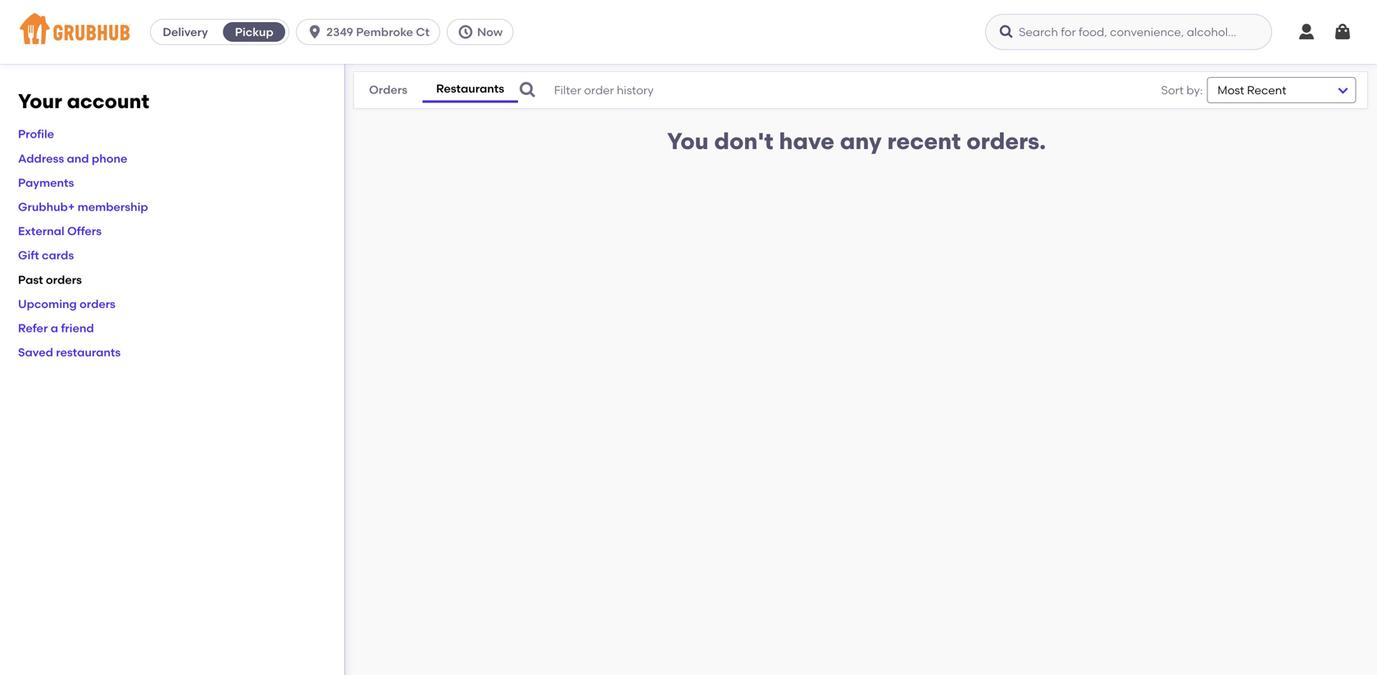 Task type: vqa. For each thing, say whether or not it's contained in the screenshot.
Pickup
yes



Task type: describe. For each thing, give the bounding box(es) containing it.
2 horizontal spatial svg image
[[1333, 22, 1352, 42]]

svg image for filter order history search field
[[518, 80, 538, 100]]

orders
[[369, 83, 407, 97]]

now button
[[447, 19, 520, 45]]

grubhub+ membership link
[[18, 200, 148, 214]]

recent
[[887, 127, 961, 155]]

your
[[18, 89, 62, 113]]

saved restaurants link
[[18, 346, 121, 359]]

past orders link
[[18, 273, 82, 287]]

2349
[[326, 25, 353, 39]]

gift
[[18, 249, 39, 262]]

restaurants button
[[422, 78, 518, 103]]

address and phone
[[18, 151, 127, 165]]

friend
[[61, 321, 94, 335]]

phone
[[92, 151, 127, 165]]

2 horizontal spatial svg image
[[1297, 22, 1316, 42]]

2349 pembroke ct button
[[296, 19, 447, 45]]

past orders
[[18, 273, 82, 287]]

gift cards
[[18, 249, 74, 262]]

account
[[67, 89, 149, 113]]

ct
[[416, 25, 430, 39]]

sort
[[1161, 83, 1184, 97]]

don't
[[714, 127, 773, 155]]

by:
[[1186, 83, 1203, 97]]

delivery button
[[151, 19, 220, 45]]

orders for past orders
[[46, 273, 82, 287]]

you don't have any recent orders.
[[667, 127, 1046, 155]]

saved
[[18, 346, 53, 359]]

a
[[51, 321, 58, 335]]

external offers
[[18, 224, 102, 238]]

profile link
[[18, 127, 54, 141]]

grubhub+
[[18, 200, 75, 214]]

upcoming orders link
[[18, 297, 116, 311]]



Task type: locate. For each thing, give the bounding box(es) containing it.
now
[[477, 25, 503, 39]]

you
[[667, 127, 709, 155]]

past
[[18, 273, 43, 287]]

orders up 'upcoming orders' link
[[46, 273, 82, 287]]

cards
[[42, 249, 74, 262]]

your account
[[18, 89, 149, 113]]

external offers link
[[18, 224, 102, 238]]

refer a friend
[[18, 321, 94, 335]]

pembroke
[[356, 25, 413, 39]]

any
[[840, 127, 882, 155]]

orders up friend
[[80, 297, 116, 311]]

delivery
[[163, 25, 208, 39]]

restaurants
[[56, 346, 121, 359]]

payments link
[[18, 176, 74, 190]]

orders.
[[966, 127, 1046, 155]]

refer a friend link
[[18, 321, 94, 335]]

offers
[[67, 224, 102, 238]]

payments
[[18, 176, 74, 190]]

main navigation navigation
[[0, 0, 1377, 64]]

and
[[67, 151, 89, 165]]

sort by:
[[1161, 83, 1203, 97]]

1 vertical spatial orders
[[80, 297, 116, 311]]

profile
[[18, 127, 54, 141]]

svg image for search for food, convenience, alcohol... search field
[[998, 24, 1015, 40]]

2349 pembroke ct
[[326, 25, 430, 39]]

address
[[18, 151, 64, 165]]

upcoming
[[18, 297, 77, 311]]

have
[[779, 127, 834, 155]]

saved restaurants
[[18, 346, 121, 359]]

external
[[18, 224, 64, 238]]

svg image inside 'now' button
[[457, 24, 474, 40]]

orders
[[46, 273, 82, 287], [80, 297, 116, 311]]

membership
[[78, 200, 148, 214]]

gift cards link
[[18, 249, 74, 262]]

refer
[[18, 321, 48, 335]]

0 horizontal spatial svg image
[[518, 80, 538, 100]]

svg image for 2349 pembroke ct
[[307, 24, 323, 40]]

orders for upcoming orders
[[80, 297, 116, 311]]

1 horizontal spatial svg image
[[457, 24, 474, 40]]

svg image
[[1333, 22, 1352, 42], [307, 24, 323, 40], [457, 24, 474, 40]]

upcoming orders
[[18, 297, 116, 311]]

0 horizontal spatial svg image
[[307, 24, 323, 40]]

address and phone link
[[18, 151, 127, 165]]

pickup
[[235, 25, 273, 39]]

svg image for now
[[457, 24, 474, 40]]

restaurants
[[436, 82, 504, 96]]

1 horizontal spatial svg image
[[998, 24, 1015, 40]]

Filter order history search field
[[518, 72, 1121, 108]]

orders button
[[354, 79, 422, 101]]

0 vertical spatial orders
[[46, 273, 82, 287]]

Search for food, convenience, alcohol... search field
[[985, 14, 1272, 50]]

svg image
[[1297, 22, 1316, 42], [998, 24, 1015, 40], [518, 80, 538, 100]]

pickup button
[[220, 19, 289, 45]]

svg image inside 2349 pembroke ct button
[[307, 24, 323, 40]]

grubhub+ membership
[[18, 200, 148, 214]]



